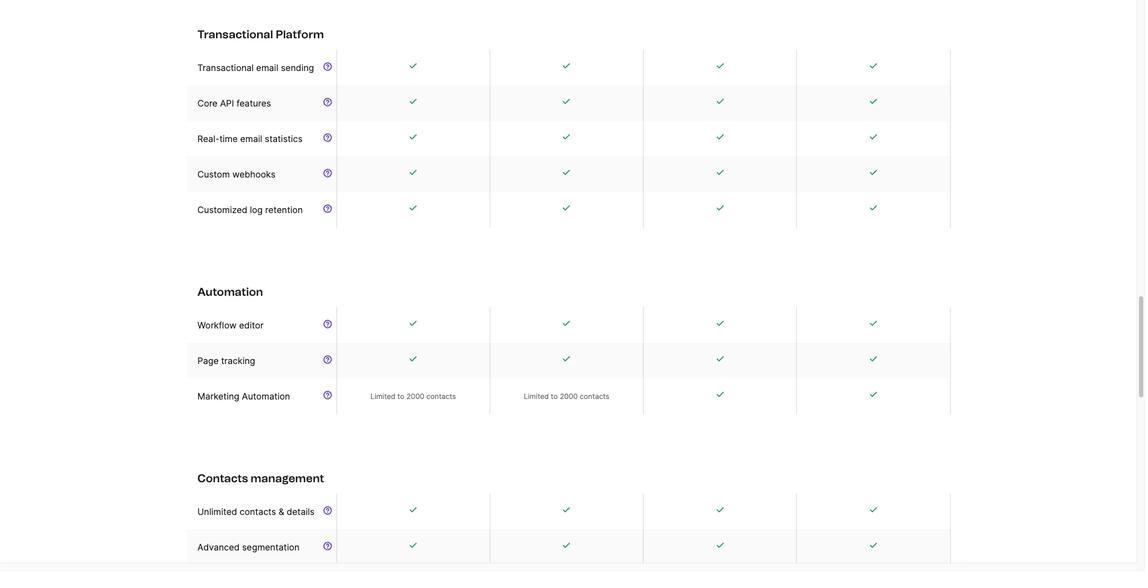 Task type: locate. For each thing, give the bounding box(es) containing it.
transactional up api on the top left of the page
[[197, 62, 254, 73]]

0 horizontal spatial limited
[[370, 392, 395, 401]]

0 vertical spatial transactional
[[197, 28, 273, 41]]

automation up 'workflow editor' at the left
[[197, 285, 263, 299]]

limited to 2000 contacts
[[370, 392, 456, 401], [524, 392, 609, 401]]

automation
[[197, 285, 263, 299], [242, 391, 290, 402]]

transactional for transactional email sending
[[197, 62, 254, 73]]

details
[[287, 506, 315, 518]]

real-
[[197, 133, 219, 144]]

marketing
[[197, 391, 239, 402]]

customized
[[197, 204, 247, 215]]

automation down tracking
[[242, 391, 290, 402]]

1 horizontal spatial contacts
[[426, 392, 456, 401]]

2 transactional from the top
[[197, 62, 254, 73]]

1 limited to 2000 contacts from the left
[[370, 392, 456, 401]]

limited
[[370, 392, 395, 401], [524, 392, 549, 401]]

retention
[[265, 204, 303, 215]]

advanced
[[197, 542, 240, 553]]

1 transactional from the top
[[197, 28, 273, 41]]

customized log retention
[[197, 204, 303, 215]]

1 horizontal spatial to
[[551, 392, 558, 401]]

email right time at the left top
[[240, 133, 262, 144]]

2 to from the left
[[551, 392, 558, 401]]

to
[[398, 392, 404, 401], [551, 392, 558, 401]]

2 horizontal spatial contacts
[[580, 392, 609, 401]]

0 vertical spatial automation
[[197, 285, 263, 299]]

0 horizontal spatial 2000
[[406, 392, 424, 401]]

1 vertical spatial transactional
[[197, 62, 254, 73]]

email
[[256, 62, 278, 73], [240, 133, 262, 144]]

unlimited
[[197, 506, 237, 518]]

0 vertical spatial email
[[256, 62, 278, 73]]

0 horizontal spatial to
[[398, 392, 404, 401]]

segmentation
[[242, 542, 300, 553]]

platform
[[276, 28, 324, 41]]

api
[[220, 98, 234, 109]]

real-time email statistics
[[197, 133, 303, 144]]

contacts
[[197, 472, 248, 485]]

2000
[[406, 392, 424, 401], [560, 392, 578, 401]]

1 to from the left
[[398, 392, 404, 401]]

core
[[197, 98, 218, 109]]

transactional up transactional email sending
[[197, 28, 273, 41]]

2 limited to 2000 contacts from the left
[[524, 392, 609, 401]]

features
[[236, 98, 271, 109]]

0 horizontal spatial limited to 2000 contacts
[[370, 392, 456, 401]]

1 horizontal spatial limited
[[524, 392, 549, 401]]

transactional
[[197, 28, 273, 41], [197, 62, 254, 73]]

email left "sending"
[[256, 62, 278, 73]]

custom
[[197, 169, 230, 180]]

1 horizontal spatial 2000
[[560, 392, 578, 401]]

marketing automation
[[197, 391, 290, 402]]

1 2000 from the left
[[406, 392, 424, 401]]

1 horizontal spatial limited to 2000 contacts
[[524, 392, 609, 401]]

contacts
[[426, 392, 456, 401], [580, 392, 609, 401], [240, 506, 276, 518]]

contacts management
[[197, 472, 324, 485]]



Task type: describe. For each thing, give the bounding box(es) containing it.
1 limited from the left
[[370, 392, 395, 401]]

core api features
[[197, 98, 271, 109]]

statistics
[[265, 133, 303, 144]]

transactional for transactional platform
[[197, 28, 273, 41]]

transactional platform
[[197, 28, 324, 41]]

sending
[[281, 62, 314, 73]]

webhooks
[[232, 169, 275, 180]]

2 2000 from the left
[[560, 392, 578, 401]]

page
[[197, 355, 219, 367]]

0 horizontal spatial contacts
[[240, 506, 276, 518]]

&
[[279, 506, 284, 518]]

tracking
[[221, 355, 255, 367]]

custom webhooks
[[197, 169, 275, 180]]

management
[[251, 472, 324, 485]]

workflow editor
[[197, 320, 264, 331]]

1 vertical spatial email
[[240, 133, 262, 144]]

2 limited from the left
[[524, 392, 549, 401]]

editor
[[239, 320, 264, 331]]

workflow
[[197, 320, 237, 331]]

advanced segmentation
[[197, 542, 300, 553]]

time
[[219, 133, 238, 144]]

log
[[250, 204, 263, 215]]

transactional email sending
[[197, 62, 314, 73]]

page tracking
[[197, 355, 255, 367]]

1 vertical spatial automation
[[242, 391, 290, 402]]

unlimited contacts & details
[[197, 506, 315, 518]]



Task type: vqa. For each thing, say whether or not it's contained in the screenshot.
templates corresponding to WhatsApp templates
no



